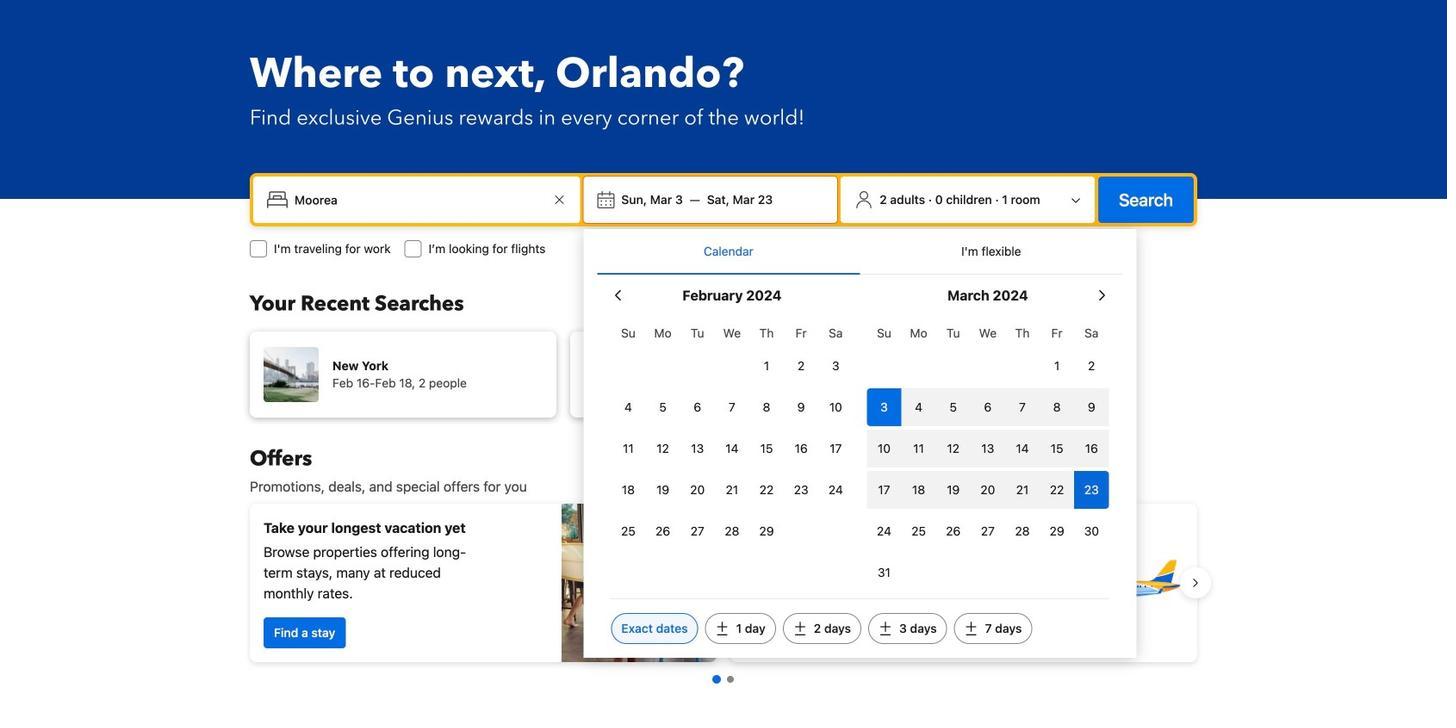 Task type: locate. For each thing, give the bounding box(es) containing it.
tab list
[[598, 229, 1123, 276]]

17 February 2024 checkbox
[[819, 430, 853, 468]]

11 March 2024 checkbox
[[902, 430, 936, 468]]

cell up 29 march 2024 checkbox
[[1040, 468, 1075, 509]]

1 February 2024 checkbox
[[750, 347, 784, 385]]

16 March 2024 checkbox
[[1075, 430, 1109, 468]]

cell up 23 march 2024 checkbox
[[1075, 427, 1109, 468]]

take your longest vacation yet image
[[562, 504, 717, 663]]

24 February 2024 checkbox
[[819, 471, 853, 509]]

31 March 2024 checkbox
[[867, 554, 902, 592]]

21 February 2024 checkbox
[[715, 471, 750, 509]]

1 grid from the left
[[611, 316, 853, 551]]

2 grid from the left
[[867, 316, 1109, 592]]

11 February 2024 checkbox
[[611, 430, 646, 468]]

cell up 21 march 2024 option
[[1006, 427, 1040, 468]]

8 February 2024 checkbox
[[750, 389, 784, 427]]

26 March 2024 checkbox
[[936, 513, 971, 551]]

cell up "28 march 2024" option
[[1006, 468, 1040, 509]]

30 March 2024 checkbox
[[1075, 513, 1109, 551]]

12 February 2024 checkbox
[[646, 430, 680, 468]]

3 March 2024 checkbox
[[867, 389, 902, 427]]

20 March 2024 checkbox
[[971, 471, 1006, 509]]

19 March 2024 checkbox
[[936, 471, 971, 509]]

cell
[[867, 385, 902, 427], [902, 385, 936, 427], [936, 385, 971, 427], [971, 385, 1006, 427], [1006, 385, 1040, 427], [1040, 385, 1075, 427], [1075, 385, 1109, 427], [867, 427, 902, 468], [902, 427, 936, 468], [936, 427, 971, 468], [971, 427, 1006, 468], [1006, 427, 1040, 468], [1040, 427, 1075, 468], [1075, 427, 1109, 468], [867, 468, 902, 509], [902, 468, 936, 509], [936, 468, 971, 509], [971, 468, 1006, 509], [1006, 468, 1040, 509], [1040, 468, 1075, 509], [1075, 468, 1109, 509]]

cell up 16 march 2024 checkbox
[[1075, 385, 1109, 427]]

2 March 2024 checkbox
[[1075, 347, 1109, 385]]

progress bar
[[713, 676, 734, 684]]

5 February 2024 checkbox
[[646, 389, 680, 427]]

2 February 2024 checkbox
[[784, 347, 819, 385]]

15 February 2024 checkbox
[[750, 430, 784, 468]]

8 March 2024 checkbox
[[1040, 389, 1075, 427]]

0 horizontal spatial grid
[[611, 316, 853, 551]]

cell up 11 march 2024 checkbox
[[902, 385, 936, 427]]

cell up '13 march 2024' option on the bottom right
[[971, 385, 1006, 427]]

Where are you going? field
[[288, 184, 549, 215]]

cell up 26 march 2024 checkbox
[[936, 468, 971, 509]]

cell up 12 march 2024 checkbox
[[936, 385, 971, 427]]

14 March 2024 checkbox
[[1006, 430, 1040, 468]]

9 March 2024 checkbox
[[1075, 389, 1109, 427]]

7 February 2024 checkbox
[[715, 389, 750, 427]]

21 March 2024 checkbox
[[1006, 471, 1040, 509]]

region
[[236, 497, 1212, 670]]

grid
[[611, 316, 853, 551], [867, 316, 1109, 592]]

25 February 2024 checkbox
[[611, 513, 646, 551]]

12 March 2024 checkbox
[[936, 430, 971, 468]]

19 February 2024 checkbox
[[646, 471, 680, 509]]

29 February 2024 checkbox
[[750, 513, 784, 551]]

10 March 2024 checkbox
[[867, 430, 902, 468]]

cell up "27 march 2024" option
[[971, 468, 1006, 509]]

29 March 2024 checkbox
[[1040, 513, 1075, 551]]

6 February 2024 checkbox
[[680, 389, 715, 427]]

6 March 2024 checkbox
[[971, 389, 1006, 427]]

cell up 22 march 2024 checkbox
[[1040, 427, 1075, 468]]

13 March 2024 checkbox
[[971, 430, 1006, 468]]

4 March 2024 checkbox
[[902, 389, 936, 427]]

17 March 2024 checkbox
[[867, 471, 902, 509]]

1 horizontal spatial grid
[[867, 316, 1109, 592]]

28 March 2024 checkbox
[[1006, 513, 1040, 551]]

1 March 2024 checkbox
[[1040, 347, 1075, 385]]



Task type: describe. For each thing, give the bounding box(es) containing it.
9 February 2024 checkbox
[[784, 389, 819, 427]]

cell up "24 march 2024" option
[[867, 468, 902, 509]]

27 March 2024 checkbox
[[971, 513, 1006, 551]]

16 February 2024 checkbox
[[784, 430, 819, 468]]

cell up 30 march 2024 checkbox
[[1075, 468, 1109, 509]]

22 March 2024 checkbox
[[1040, 471, 1075, 509]]

22 February 2024 checkbox
[[750, 471, 784, 509]]

18 February 2024 checkbox
[[611, 471, 646, 509]]

7 March 2024 checkbox
[[1006, 389, 1040, 427]]

cell up "25 march 2024" option
[[902, 468, 936, 509]]

cell up 20 march 2024 option
[[971, 427, 1006, 468]]

fly away to your dream vacation image
[[1063, 523, 1184, 644]]

4 February 2024 checkbox
[[611, 389, 646, 427]]

27 February 2024 checkbox
[[680, 513, 715, 551]]

5 March 2024 checkbox
[[936, 389, 971, 427]]

26 February 2024 checkbox
[[646, 513, 680, 551]]

cell up 14 march 2024 option on the right bottom of the page
[[1006, 385, 1040, 427]]

3 February 2024 checkbox
[[819, 347, 853, 385]]

cell up the 19 march 2024 checkbox
[[936, 427, 971, 468]]

cell up 18 march 2024 option
[[902, 427, 936, 468]]

10 February 2024 checkbox
[[819, 389, 853, 427]]

25 March 2024 checkbox
[[902, 513, 936, 551]]

20 February 2024 checkbox
[[680, 471, 715, 509]]

15 March 2024 checkbox
[[1040, 430, 1075, 468]]

cell up the 10 march 2024 option
[[867, 385, 902, 427]]

13 February 2024 checkbox
[[680, 430, 715, 468]]

cell up 17 march 2024 "checkbox"
[[867, 427, 902, 468]]

24 March 2024 checkbox
[[867, 513, 902, 551]]

18 March 2024 checkbox
[[902, 471, 936, 509]]

23 March 2024 checkbox
[[1075, 471, 1109, 509]]

14 February 2024 checkbox
[[715, 430, 750, 468]]

23 February 2024 checkbox
[[784, 471, 819, 509]]

cell up 15 march 2024 option
[[1040, 385, 1075, 427]]

28 February 2024 checkbox
[[715, 513, 750, 551]]



Task type: vqa. For each thing, say whether or not it's contained in the screenshot.
the bottom and
no



